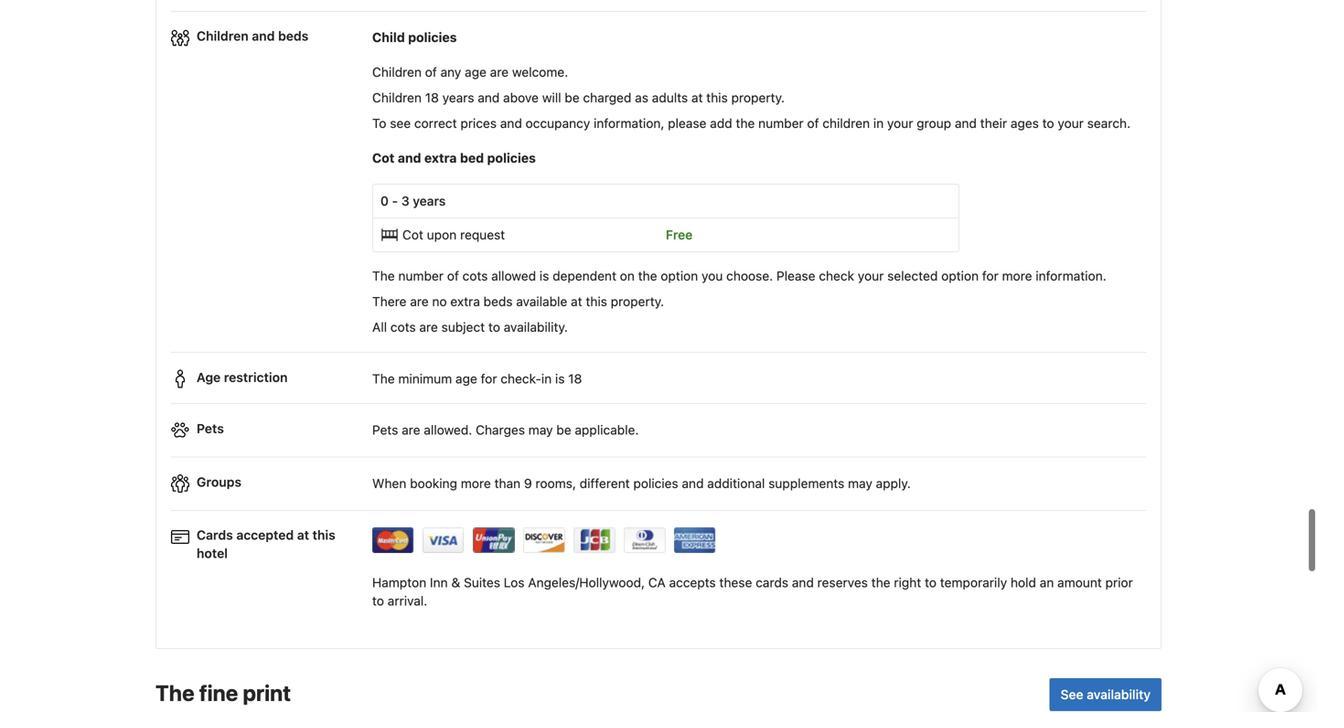 Task type: describe. For each thing, give the bounding box(es) containing it.
age restriction
[[197, 370, 288, 385]]

allowed
[[491, 269, 536, 284]]

choose.
[[727, 269, 773, 284]]

children for children 18 years and above will be charged as adults at this property.
[[372, 90, 422, 105]]

children for children and beds
[[197, 28, 249, 44]]

ages
[[1011, 116, 1039, 131]]

prior
[[1106, 576, 1133, 591]]

0 horizontal spatial policies
[[408, 30, 457, 45]]

unionpay credit card image
[[473, 528, 515, 554]]

your for option
[[858, 269, 884, 284]]

group
[[917, 116, 952, 131]]

pets for pets
[[197, 421, 224, 436]]

2 horizontal spatial at
[[692, 90, 703, 105]]

are left the allowed.
[[402, 423, 420, 438]]

1 vertical spatial years
[[413, 194, 446, 209]]

0 - 3 years
[[381, 194, 446, 209]]

1 vertical spatial be
[[557, 423, 572, 438]]

the for the fine print
[[156, 681, 195, 706]]

0 vertical spatial age
[[465, 65, 487, 80]]

there are no extra beds available at this property.
[[372, 294, 664, 309]]

apply.
[[876, 476, 911, 491]]

1 vertical spatial more
[[461, 476, 491, 491]]

fine
[[199, 681, 238, 706]]

print
[[243, 681, 291, 706]]

welcome.
[[512, 65, 568, 80]]

2 option from the left
[[942, 269, 979, 284]]

see
[[390, 116, 411, 131]]

availability.
[[504, 320, 568, 335]]

an
[[1040, 576, 1054, 591]]

information.
[[1036, 269, 1107, 284]]

9
[[524, 476, 532, 491]]

availability
[[1087, 688, 1151, 703]]

than
[[495, 476, 521, 491]]

1 vertical spatial property.
[[611, 294, 664, 309]]

hold
[[1011, 576, 1037, 591]]

temporarily
[[940, 576, 1007, 591]]

to
[[372, 116, 387, 131]]

1 vertical spatial extra
[[451, 294, 480, 309]]

cot for cot and extra bed policies
[[372, 151, 395, 166]]

2 horizontal spatial policies
[[634, 476, 679, 491]]

bed
[[460, 151, 484, 166]]

all
[[372, 320, 387, 335]]

1 vertical spatial of
[[807, 116, 819, 131]]

1 horizontal spatial at
[[571, 294, 583, 309]]

2 horizontal spatial your
[[1058, 116, 1084, 131]]

occupancy
[[526, 116, 590, 131]]

additional
[[708, 476, 765, 491]]

age
[[197, 370, 221, 385]]

the for the number of cots allowed is dependent on the option you choose. please check your selected option for more information.
[[372, 269, 395, 284]]

0 vertical spatial be
[[565, 90, 580, 105]]

the inside hampton inn & suites los angeles/hollywood, ca accepts these cards and reserves the right to temporarily hold an amount prior to arrival.
[[872, 576, 891, 591]]

see
[[1061, 688, 1084, 703]]

arrival.
[[388, 594, 428, 609]]

0 vertical spatial more
[[1002, 269, 1033, 284]]

please
[[668, 116, 707, 131]]

available
[[516, 294, 568, 309]]

0 vertical spatial years
[[443, 90, 474, 105]]

0 horizontal spatial 18
[[425, 90, 439, 105]]

charges
[[476, 423, 525, 438]]

1 horizontal spatial of
[[447, 269, 459, 284]]

correct
[[414, 116, 457, 131]]

0 vertical spatial this
[[707, 90, 728, 105]]

please
[[777, 269, 816, 284]]

see availability
[[1061, 688, 1151, 703]]

cot for cot upon request
[[403, 228, 424, 243]]

when
[[372, 476, 407, 491]]

discover image
[[523, 528, 565, 554]]

1 horizontal spatial property.
[[732, 90, 785, 105]]

your for and
[[887, 116, 914, 131]]

different
[[580, 476, 630, 491]]

supplements
[[769, 476, 845, 491]]

cards
[[197, 528, 233, 543]]

0
[[381, 194, 389, 209]]

reserves
[[818, 576, 868, 591]]

on
[[620, 269, 635, 284]]

1 horizontal spatial number
[[759, 116, 804, 131]]

are up above on the left top
[[490, 65, 509, 80]]

dependent
[[553, 269, 617, 284]]

check
[[819, 269, 855, 284]]

0 vertical spatial of
[[425, 65, 437, 80]]

prices
[[461, 116, 497, 131]]

the for the minimum age for check-in is 18
[[372, 371, 395, 386]]

1 vertical spatial 18
[[568, 371, 582, 386]]

american express image
[[674, 528, 716, 554]]

1 vertical spatial is
[[555, 371, 565, 386]]

booking
[[410, 476, 457, 491]]

child
[[372, 30, 405, 45]]

as
[[635, 90, 649, 105]]

these
[[720, 576, 752, 591]]

selected
[[888, 269, 938, 284]]

check-
[[501, 371, 542, 386]]

their
[[981, 116, 1007, 131]]

to right right
[[925, 576, 937, 591]]

information,
[[594, 116, 665, 131]]

1 vertical spatial this
[[586, 294, 607, 309]]

1 vertical spatial in
[[542, 371, 552, 386]]

cot upon request
[[403, 228, 505, 243]]

rooms,
[[536, 476, 576, 491]]

to right ages
[[1043, 116, 1055, 131]]

accepts
[[669, 576, 716, 591]]

hampton
[[372, 576, 427, 591]]

0 vertical spatial extra
[[425, 151, 457, 166]]

0 vertical spatial beds
[[278, 28, 309, 44]]

minimum
[[398, 371, 452, 386]]



Task type: locate. For each thing, give the bounding box(es) containing it.
years right 3
[[413, 194, 446, 209]]

pets up when
[[372, 423, 398, 438]]

1 horizontal spatial more
[[1002, 269, 1033, 284]]

2 horizontal spatial of
[[807, 116, 819, 131]]

2 vertical spatial this
[[313, 528, 336, 543]]

adults
[[652, 90, 688, 105]]

0 horizontal spatial more
[[461, 476, 491, 491]]

the left fine
[[156, 681, 195, 706]]

number up no
[[398, 269, 444, 284]]

1 vertical spatial age
[[456, 371, 477, 386]]

accepted payment methods and conditions element
[[171, 519, 1146, 560]]

inn
[[430, 576, 448, 591]]

1 horizontal spatial cots
[[463, 269, 488, 284]]

this down dependent
[[586, 294, 607, 309]]

2 vertical spatial the
[[872, 576, 891, 591]]

cot and extra bed policies
[[372, 151, 536, 166]]

0 vertical spatial cots
[[463, 269, 488, 284]]

cot left upon
[[403, 228, 424, 243]]

1 vertical spatial cots
[[391, 320, 416, 335]]

0 horizontal spatial option
[[661, 269, 698, 284]]

at inside cards accepted at this hotel
[[297, 528, 309, 543]]

the left 'minimum'
[[372, 371, 395, 386]]

free
[[666, 228, 693, 243]]

1 option from the left
[[661, 269, 698, 284]]

0 horizontal spatial the
[[638, 269, 657, 284]]

0 vertical spatial number
[[759, 116, 804, 131]]

extra left bed
[[425, 151, 457, 166]]

cots
[[463, 269, 488, 284], [391, 320, 416, 335]]

2 horizontal spatial this
[[707, 90, 728, 105]]

2 vertical spatial of
[[447, 269, 459, 284]]

1 horizontal spatial for
[[983, 269, 999, 284]]

0 vertical spatial at
[[692, 90, 703, 105]]

0 vertical spatial children
[[197, 28, 249, 44]]

amount
[[1058, 576, 1102, 591]]

will
[[542, 90, 561, 105]]

1 vertical spatial for
[[481, 371, 497, 386]]

jcb image
[[574, 528, 616, 554]]

pets for pets are allowed. charges may be applicable.
[[372, 423, 398, 438]]

are down no
[[419, 320, 438, 335]]

may
[[529, 423, 553, 438], [848, 476, 873, 491]]

extra
[[425, 151, 457, 166], [451, 294, 480, 309]]

property. down on
[[611, 294, 664, 309]]

in right "children"
[[874, 116, 884, 131]]

for right "selected"
[[983, 269, 999, 284]]

at down dependent
[[571, 294, 583, 309]]

is right check-
[[555, 371, 565, 386]]

to down hampton
[[372, 594, 384, 609]]

1 vertical spatial the
[[372, 371, 395, 386]]

to
[[1043, 116, 1055, 131], [489, 320, 500, 335], [925, 576, 937, 591], [372, 594, 384, 609]]

0 horizontal spatial your
[[858, 269, 884, 284]]

age right any
[[465, 65, 487, 80]]

hampton inn & suites los angeles/hollywood, ca accepts these cards and reserves the right to temporarily hold an amount prior to arrival.
[[372, 576, 1133, 609]]

groups
[[197, 475, 242, 490]]

children for children of any age are welcome.
[[372, 65, 422, 80]]

restriction
[[224, 370, 288, 385]]

pets down "age"
[[197, 421, 224, 436]]

the right on
[[638, 269, 657, 284]]

0 vertical spatial the
[[736, 116, 755, 131]]

1 horizontal spatial cot
[[403, 228, 424, 243]]

0 vertical spatial the
[[372, 269, 395, 284]]

1 horizontal spatial this
[[586, 294, 607, 309]]

cards
[[756, 576, 789, 591]]

1 vertical spatial at
[[571, 294, 583, 309]]

age
[[465, 65, 487, 80], [456, 371, 477, 386]]

property.
[[732, 90, 785, 105], [611, 294, 664, 309]]

cot down to
[[372, 151, 395, 166]]

accepted
[[236, 528, 294, 543]]

0 horizontal spatial property.
[[611, 294, 664, 309]]

of left any
[[425, 65, 437, 80]]

0 horizontal spatial cot
[[372, 151, 395, 166]]

0 horizontal spatial is
[[540, 269, 549, 284]]

option right "selected"
[[942, 269, 979, 284]]

1 vertical spatial cot
[[403, 228, 424, 243]]

0 vertical spatial cot
[[372, 151, 395, 166]]

of down cot upon request
[[447, 269, 459, 284]]

0 horizontal spatial at
[[297, 528, 309, 543]]

are left no
[[410, 294, 429, 309]]

years down any
[[443, 90, 474, 105]]

at right the accepted
[[297, 528, 309, 543]]

2 horizontal spatial the
[[872, 576, 891, 591]]

the fine print
[[156, 681, 291, 706]]

1 vertical spatial policies
[[487, 151, 536, 166]]

your left search. at the right
[[1058, 116, 1084, 131]]

1 vertical spatial children
[[372, 65, 422, 80]]

any
[[441, 65, 461, 80]]

0 horizontal spatial cots
[[391, 320, 416, 335]]

subject
[[442, 320, 485, 335]]

children 18 years and above will be charged as adults at this property.
[[372, 90, 785, 105]]

0 horizontal spatial this
[[313, 528, 336, 543]]

of
[[425, 65, 437, 80], [807, 116, 819, 131], [447, 269, 459, 284]]

1 horizontal spatial pets
[[372, 423, 398, 438]]

hotel
[[197, 546, 228, 561]]

cots right the all
[[391, 320, 416, 335]]

1 horizontal spatial the
[[736, 116, 755, 131]]

the
[[372, 269, 395, 284], [372, 371, 395, 386], [156, 681, 195, 706]]

1 horizontal spatial may
[[848, 476, 873, 491]]

1 horizontal spatial in
[[874, 116, 884, 131]]

0 vertical spatial in
[[874, 116, 884, 131]]

los
[[504, 576, 525, 591]]

upon
[[427, 228, 457, 243]]

the
[[736, 116, 755, 131], [638, 269, 657, 284], [872, 576, 891, 591]]

right
[[894, 576, 922, 591]]

0 vertical spatial policies
[[408, 30, 457, 45]]

applicable.
[[575, 423, 639, 438]]

diners club image
[[624, 528, 666, 554]]

1 vertical spatial beds
[[484, 294, 513, 309]]

policies right the 'different'
[[634, 476, 679, 491]]

pets
[[197, 421, 224, 436], [372, 423, 398, 438]]

2 vertical spatial the
[[156, 681, 195, 706]]

above
[[503, 90, 539, 105]]

2 vertical spatial at
[[297, 528, 309, 543]]

and
[[252, 28, 275, 44], [478, 90, 500, 105], [500, 116, 522, 131], [955, 116, 977, 131], [398, 151, 421, 166], [682, 476, 704, 491], [792, 576, 814, 591]]

0 vertical spatial is
[[540, 269, 549, 284]]

cot
[[372, 151, 395, 166], [403, 228, 424, 243]]

you
[[702, 269, 723, 284]]

0 horizontal spatial beds
[[278, 28, 309, 44]]

the minimum age for check-in is 18
[[372, 371, 582, 386]]

is up available
[[540, 269, 549, 284]]

this inside cards accepted at this hotel
[[313, 528, 336, 543]]

the number of cots allowed is dependent on the option you choose. please check your selected option for more information.
[[372, 269, 1107, 284]]

0 vertical spatial 18
[[425, 90, 439, 105]]

-
[[392, 194, 398, 209]]

this
[[707, 90, 728, 105], [586, 294, 607, 309], [313, 528, 336, 543]]

1 vertical spatial the
[[638, 269, 657, 284]]

0 vertical spatial property.
[[732, 90, 785, 105]]

0 vertical spatial may
[[529, 423, 553, 438]]

1 vertical spatial number
[[398, 269, 444, 284]]

request
[[460, 228, 505, 243]]

when booking more than 9 rooms, different policies and additional supplements may apply.
[[372, 476, 911, 491]]

policies up any
[[408, 30, 457, 45]]

ca
[[649, 576, 666, 591]]

0 horizontal spatial for
[[481, 371, 497, 386]]

more left than
[[461, 476, 491, 491]]

cots left allowed
[[463, 269, 488, 284]]

to right the subject
[[489, 320, 500, 335]]

beds
[[278, 28, 309, 44], [484, 294, 513, 309]]

be right will
[[565, 90, 580, 105]]

search.
[[1088, 116, 1131, 131]]

there
[[372, 294, 407, 309]]

this up add
[[707, 90, 728, 105]]

extra right no
[[451, 294, 480, 309]]

your left "group"
[[887, 116, 914, 131]]

charged
[[583, 90, 632, 105]]

see availability button
[[1050, 679, 1162, 712]]

for
[[983, 269, 999, 284], [481, 371, 497, 386]]

of left "children"
[[807, 116, 819, 131]]

cards accepted at this hotel
[[197, 528, 336, 561]]

and inside hampton inn & suites los angeles/hollywood, ca accepts these cards and reserves the right to temporarily hold an amount prior to arrival.
[[792, 576, 814, 591]]

this right the accepted
[[313, 528, 336, 543]]

at right adults on the top of the page
[[692, 90, 703, 105]]

mastercard image
[[372, 528, 414, 554]]

more left information.
[[1002, 269, 1033, 284]]

number
[[759, 116, 804, 131], [398, 269, 444, 284]]

children
[[197, 28, 249, 44], [372, 65, 422, 80], [372, 90, 422, 105]]

the right add
[[736, 116, 755, 131]]

for left check-
[[481, 371, 497, 386]]

3
[[401, 194, 410, 209]]

1 horizontal spatial 18
[[568, 371, 582, 386]]

angeles/hollywood,
[[528, 576, 645, 591]]

visa image
[[423, 528, 465, 554]]

0 horizontal spatial of
[[425, 65, 437, 80]]

0 horizontal spatial in
[[542, 371, 552, 386]]

property. up to see correct prices and occupancy information, please add the number of children in your group and their ages to your search.
[[732, 90, 785, 105]]

no
[[432, 294, 447, 309]]

1 horizontal spatial beds
[[484, 294, 513, 309]]

0 horizontal spatial may
[[529, 423, 553, 438]]

2 vertical spatial children
[[372, 90, 422, 105]]

add
[[710, 116, 733, 131]]

the left right
[[872, 576, 891, 591]]

0 horizontal spatial number
[[398, 269, 444, 284]]

&
[[451, 576, 460, 591]]

allowed.
[[424, 423, 472, 438]]

pets are allowed. charges may be applicable.
[[372, 423, 639, 438]]

18 right check-
[[568, 371, 582, 386]]

1 horizontal spatial is
[[555, 371, 565, 386]]

may left 'apply.'
[[848, 476, 873, 491]]

children and beds
[[197, 28, 309, 44]]

18 up the correct
[[425, 90, 439, 105]]

1 horizontal spatial policies
[[487, 151, 536, 166]]

your right check
[[858, 269, 884, 284]]

children of any age are welcome.
[[372, 65, 568, 80]]

0 horizontal spatial pets
[[197, 421, 224, 436]]

in down availability.
[[542, 371, 552, 386]]

0 vertical spatial for
[[983, 269, 999, 284]]

may right charges at the left bottom of the page
[[529, 423, 553, 438]]

number right add
[[759, 116, 804, 131]]

is
[[540, 269, 549, 284], [555, 371, 565, 386]]

1 vertical spatial may
[[848, 476, 873, 491]]

at
[[692, 90, 703, 105], [571, 294, 583, 309], [297, 528, 309, 543]]

suites
[[464, 576, 500, 591]]

option left you
[[661, 269, 698, 284]]

age right 'minimum'
[[456, 371, 477, 386]]

be
[[565, 90, 580, 105], [557, 423, 572, 438]]

policies right bed
[[487, 151, 536, 166]]

all cots are subject to availability.
[[372, 320, 568, 335]]

1 horizontal spatial your
[[887, 116, 914, 131]]

option
[[661, 269, 698, 284], [942, 269, 979, 284]]

children
[[823, 116, 870, 131]]

2 vertical spatial policies
[[634, 476, 679, 491]]

be left applicable.
[[557, 423, 572, 438]]

the up 'there' in the left of the page
[[372, 269, 395, 284]]

1 horizontal spatial option
[[942, 269, 979, 284]]



Task type: vqa. For each thing, say whether or not it's contained in the screenshot.
The associated with The fine print
yes



